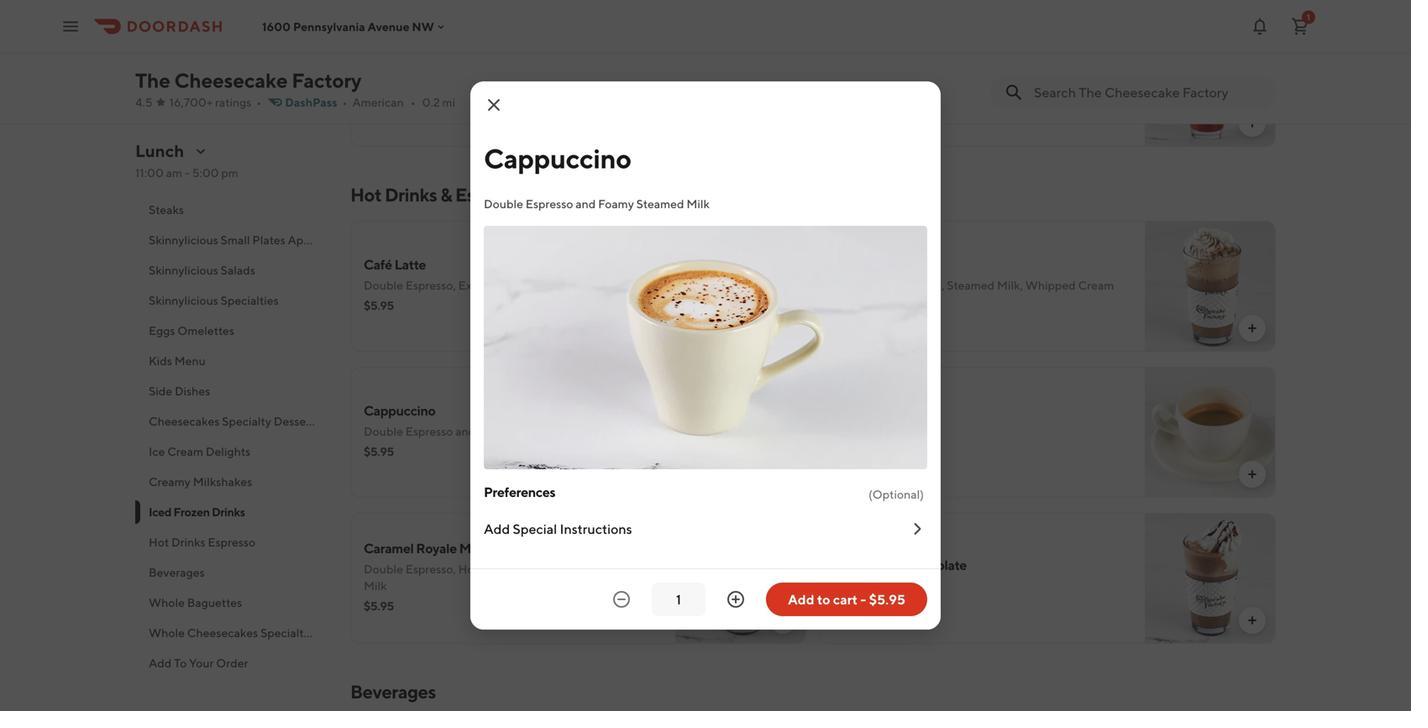 Task type: describe. For each thing, give the bounding box(es) containing it.
(9)
[[915, 582, 930, 596]]

milk inside caramel royale macchiato double espresso, hot caramel, vanilla and steamed milk $5.95
[[364, 579, 387, 593]]

cheesecakes specialty desserts
[[149, 415, 320, 428]]

skinnylicious salads
[[149, 263, 255, 277]]

creamy milkshakes
[[149, 475, 252, 489]]

espresso, inside caramel royale macchiato double espresso, hot caramel, vanilla and steamed milk $5.95
[[405, 562, 456, 576]]

small
[[221, 233, 250, 247]]

double espresso
[[833, 411, 932, 427]]

desserts
[[274, 415, 320, 428]]

steaks button
[[135, 195, 330, 225]]

add item to cart image for double
[[776, 322, 790, 335]]

foamy inside cappuccino double espresso and foamy steamed milk $5.95
[[478, 425, 514, 438]]

menu
[[174, 354, 206, 368]]

skinnylicious small plates appetizers button
[[135, 225, 346, 255]]

smoothie for tropical smoothie
[[413, 43, 471, 59]]

ratings
[[215, 95, 251, 109]]

milkshakes
[[193, 475, 252, 489]]

0.2
[[422, 95, 440, 109]]

preferences
[[484, 484, 555, 500]]

side dishes
[[149, 384, 210, 398]]

pineapple
[[480, 65, 534, 79]]

lunch
[[135, 141, 184, 161]]

factory hot chocolate image
[[1145, 513, 1276, 644]]

the cheesecake factory
[[135, 68, 362, 92]]

espresso inside cappuccino dialog
[[526, 197, 573, 211]]

caramel,
[[481, 562, 529, 576]]

1 horizontal spatial beverages
[[350, 681, 436, 703]]

baguettes
[[187, 596, 242, 610]]

latte
[[394, 257, 426, 273]]

side dishes button
[[135, 376, 330, 407]]

espresso inside cappuccino double espresso and foamy steamed milk $5.95
[[405, 425, 453, 438]]

2 horizontal spatial with
[[1047, 65, 1070, 79]]

salads
[[221, 263, 255, 277]]

nw
[[412, 20, 434, 33]]

swirled
[[833, 82, 873, 96]]

eggs
[[149, 324, 175, 338]]

1600 pennsylvania avenue nw button
[[262, 20, 448, 33]]

add to your order button
[[135, 648, 330, 679]]

mi
[[442, 95, 455, 109]]

1 horizontal spatial with
[[875, 82, 899, 96]]

all inside tropical smoothie mango, passion fruit, pineapple and coconut all blended with ice $9.95
[[609, 65, 623, 79]]

steamed inside caramel royale macchiato double espresso, hot caramel, vanilla and steamed milk $5.95
[[592, 562, 640, 576]]

&
[[440, 184, 452, 206]]

notification bell image
[[1250, 16, 1270, 37]]

16,700+
[[169, 95, 213, 109]]

raspberry
[[901, 82, 956, 96]]

café latte double espresso, extra steamed milk $5.95
[[364, 257, 562, 312]]

and inside caramel royale macchiato double espresso, hot caramel, vanilla and steamed milk $5.95
[[570, 562, 590, 576]]

steamed inside cappuccino double espresso and foamy steamed milk $5.95
[[516, 425, 564, 438]]

add to cart - $5.95 button
[[766, 583, 927, 617]]

specialties
[[221, 294, 279, 307]]

all inside peach smoothie crushed peaches and juice all blended with ice and swirled with raspberry
[[982, 65, 997, 79]]

skinnylicious small plates appetizers
[[149, 233, 346, 247]]

macchiato
[[459, 540, 522, 556]]

kids
[[149, 354, 172, 368]]

café mocha image
[[1145, 221, 1276, 352]]

with inside tropical smoothie mango, passion fruit, pineapple and coconut all blended with ice $9.95
[[411, 82, 435, 96]]

$5.50
[[833, 582, 864, 596]]

chocolate,
[[886, 278, 945, 292]]

add special instructions button
[[484, 506, 927, 552]]

skinnylicious specialties
[[149, 294, 279, 307]]

0 vertical spatial cheesecakes
[[149, 415, 220, 428]]

café for café mocha
[[833, 257, 862, 273]]

creamy milkshakes button
[[135, 467, 330, 497]]

royale
[[416, 540, 457, 556]]

cream inside button
[[167, 445, 203, 459]]

drinks for espresso
[[171, 535, 205, 549]]

coconut
[[559, 65, 606, 79]]

double inside cappuccino dialog
[[484, 197, 523, 211]]

peach
[[833, 43, 870, 59]]

kids menu button
[[135, 346, 330, 376]]

16,700+ ratings •
[[169, 95, 261, 109]]

espresso inside button
[[208, 535, 255, 549]]

double inside café latte double espresso, extra steamed milk $5.95
[[364, 278, 403, 292]]

- inside button
[[860, 592, 866, 608]]

11:00 am - 5:00 pm
[[135, 166, 238, 180]]

special
[[513, 521, 557, 537]]

whole cheesecakes specialty cakes button
[[135, 618, 345, 648]]

and inside cappuccino dialog
[[576, 197, 596, 211]]

peach smoothie image
[[1145, 16, 1276, 147]]

iced frozen drinks
[[149, 505, 245, 519]]

0 horizontal spatial -
[[185, 166, 190, 180]]

add for add special instructions
[[484, 521, 510, 537]]

crushed
[[833, 65, 879, 79]]

double inside caramel royale macchiato double espresso, hot caramel, vanilla and steamed milk $5.95
[[364, 562, 403, 576]]

add item to cart image for espresso,
[[1246, 322, 1259, 335]]

specialty inside 'whole cheesecakes specialty cakes' button
[[260, 626, 310, 640]]

$5.50 •
[[833, 582, 873, 596]]

add item to cart image for macchiato
[[776, 614, 790, 627]]

order
[[216, 656, 248, 670]]

caramel royale macchiato double espresso, hot caramel, vanilla and steamed milk $5.95
[[364, 540, 640, 613]]

whipped
[[1025, 278, 1076, 292]]

tropical
[[364, 43, 411, 59]]

hot drinks & espresso
[[350, 184, 528, 206]]

1 button
[[1283, 10, 1317, 43]]

dashpass
[[285, 95, 337, 109]]

close cappuccino image
[[484, 95, 504, 115]]

café mocha espresso, chocolate, steamed milk, whipped cream
[[833, 257, 1114, 292]]

1 horizontal spatial drinks
[[212, 505, 245, 519]]

drinks for &
[[385, 184, 437, 206]]

omelettes
[[177, 324, 234, 338]]

to
[[817, 592, 830, 608]]

5:00
[[192, 166, 219, 180]]

american • 0.2 mi
[[352, 95, 455, 109]]

double espresso and foamy steamed milk
[[484, 197, 710, 211]]

pm
[[221, 166, 238, 180]]

plates
[[252, 233, 285, 247]]

milk inside cappuccino dialog
[[687, 197, 710, 211]]

pennsylvania
[[293, 20, 365, 33]]

1 horizontal spatial factory
[[292, 68, 362, 92]]

hot drinks espresso button
[[135, 527, 330, 558]]

tropical smoothie image
[[675, 16, 806, 147]]

combinations
[[191, 173, 266, 186]]

increase quantity by 1 image
[[726, 590, 746, 610]]



Task type: vqa. For each thing, say whether or not it's contained in the screenshot.
add to the top
yes



Task type: locate. For each thing, give the bounding box(es) containing it.
blended inside tropical smoothie mango, passion fruit, pineapple and coconut all blended with ice $9.95
[[364, 82, 409, 96]]

0 vertical spatial -
[[185, 166, 190, 180]]

and inside cappuccino double espresso and foamy steamed milk $5.95
[[455, 425, 476, 438]]

factory for factory combinations
[[149, 173, 189, 186]]

11:00
[[135, 166, 164, 180]]

0 vertical spatial drinks
[[385, 184, 437, 206]]

• down the cheesecake factory
[[257, 95, 261, 109]]

cheesecake
[[174, 68, 288, 92]]

$5.95 inside caramel royale macchiato double espresso, hot caramel, vanilla and steamed milk $5.95
[[364, 599, 394, 613]]

smoothie up passion
[[413, 43, 471, 59]]

skinnylicious for skinnylicious small plates appetizers
[[149, 233, 218, 247]]

cream inside café mocha espresso, chocolate, steamed milk, whipped cream
[[1078, 278, 1114, 292]]

blended right juice at the right top of the page
[[999, 65, 1045, 79]]

foamy
[[598, 197, 634, 211], [478, 425, 514, 438]]

Item Search search field
[[1034, 83, 1262, 102]]

add item to cart image for crushed
[[1246, 117, 1259, 130]]

ice cream delights
[[149, 445, 251, 459]]

• left 87% on the right of page
[[867, 299, 872, 312]]

• left 0.2
[[411, 95, 415, 109]]

ice inside peach smoothie crushed peaches and juice all blended with ice and swirled with raspberry
[[1073, 65, 1089, 79]]

beverages
[[149, 566, 205, 580], [350, 681, 436, 703]]

1 vertical spatial drinks
[[212, 505, 245, 519]]

1
[[1307, 12, 1310, 22]]

double inside cappuccino double espresso and foamy steamed milk $5.95
[[364, 425, 403, 438]]

kids menu
[[149, 354, 206, 368]]

0 vertical spatial cappuccino
[[484, 143, 631, 174]]

hot inside caramel royale macchiato double espresso, hot caramel, vanilla and steamed milk $5.95
[[458, 562, 479, 576]]

87%
[[890, 299, 912, 312]]

whole for whole cheesecakes specialty cakes
[[149, 626, 185, 640]]

0 horizontal spatial ice
[[149, 445, 165, 459]]

smoothie inside peach smoothie crushed peaches and juice all blended with ice and swirled with raspberry
[[873, 43, 930, 59]]

-
[[185, 166, 190, 180], [860, 592, 866, 608]]

1 whole from the top
[[149, 596, 185, 610]]

0 vertical spatial add
[[484, 521, 510, 537]]

1 horizontal spatial cream
[[1078, 278, 1114, 292]]

skinnylicious for skinnylicious salads
[[149, 263, 218, 277]]

1 horizontal spatial foamy
[[598, 197, 634, 211]]

- right cart
[[860, 592, 866, 608]]

0 horizontal spatial factory
[[149, 173, 189, 186]]

café left the mocha
[[833, 257, 862, 273]]

beverages inside beverages button
[[149, 566, 205, 580]]

the
[[135, 68, 170, 92]]

whole up to
[[149, 626, 185, 640]]

cappuccino for cappuccino double espresso and foamy steamed milk $5.95
[[364, 403, 436, 419]]

frozen
[[173, 505, 210, 519]]

milk inside cappuccino double espresso and foamy steamed milk $5.95
[[566, 425, 590, 438]]

$5.95 inside café latte double espresso, extra steamed milk $5.95
[[364, 299, 394, 312]]

hot up 77%
[[880, 557, 903, 573]]

77% (9)
[[891, 582, 930, 596]]

ice inside tropical smoothie mango, passion fruit, pineapple and coconut all blended with ice $9.95
[[437, 82, 453, 96]]

café latte image
[[675, 221, 806, 352]]

$5.95 inside button
[[869, 592, 905, 608]]

café inside café mocha espresso, chocolate, steamed milk, whipped cream
[[833, 257, 862, 273]]

$9.95
[[364, 102, 394, 116]]

hot
[[350, 184, 381, 206], [149, 535, 169, 549], [880, 557, 903, 573], [458, 562, 479, 576]]

espresso, up $5.95 •
[[833, 278, 884, 292]]

0 horizontal spatial all
[[609, 65, 623, 79]]

add inside button
[[788, 592, 814, 608]]

appetizers
[[288, 233, 346, 247]]

(8)
[[915, 299, 930, 312]]

1 horizontal spatial all
[[982, 65, 997, 79]]

0 vertical spatial skinnylicious
[[149, 233, 218, 247]]

1 vertical spatial add
[[788, 592, 814, 608]]

2 vertical spatial drinks
[[171, 535, 205, 549]]

double espresso image
[[1145, 367, 1276, 498]]

drinks inside button
[[171, 535, 205, 549]]

cheesecakes
[[149, 415, 220, 428], [187, 626, 258, 640]]

drinks down frozen at the bottom of page
[[171, 535, 205, 549]]

café for café latte
[[364, 257, 392, 273]]

0 horizontal spatial foamy
[[478, 425, 514, 438]]

1 horizontal spatial -
[[860, 592, 866, 608]]

2 horizontal spatial add
[[788, 592, 814, 608]]

dashpass •
[[285, 95, 347, 109]]

add for add to cart - $5.95
[[788, 592, 814, 608]]

2 vertical spatial ice
[[149, 445, 165, 459]]

1 vertical spatial blended
[[364, 82, 409, 96]]

cappuccino for cappuccino
[[484, 143, 631, 174]]

1 vertical spatial cappuccino
[[364, 403, 436, 419]]

77%
[[891, 582, 913, 596]]

1 vertical spatial cream
[[167, 445, 203, 459]]

delights
[[206, 445, 251, 459]]

drinks left &
[[385, 184, 437, 206]]

1 horizontal spatial smoothie
[[873, 43, 930, 59]]

• for dashpass •
[[342, 95, 347, 109]]

cappuccino double espresso and foamy steamed milk $5.95
[[364, 403, 590, 459]]

•
[[257, 95, 261, 109], [342, 95, 347, 109], [411, 95, 415, 109], [867, 299, 872, 312], [868, 582, 873, 596]]

eggs omelettes
[[149, 324, 234, 338]]

0 vertical spatial cream
[[1078, 278, 1114, 292]]

cheesecakes down side dishes
[[149, 415, 220, 428]]

espresso, inside café latte double espresso, extra steamed milk $5.95
[[405, 278, 456, 292]]

add item to cart image
[[1246, 468, 1259, 481]]

(optional)
[[868, 488, 924, 501]]

mocha
[[864, 257, 905, 273]]

ice up item search search box
[[1073, 65, 1089, 79]]

cheesecakes down baguettes
[[187, 626, 258, 640]]

2 horizontal spatial ice
[[1073, 65, 1089, 79]]

steamed
[[636, 197, 684, 211], [489, 278, 537, 292], [947, 278, 995, 292], [516, 425, 564, 438], [592, 562, 640, 576]]

vanilla
[[531, 562, 567, 576]]

cappuccino image
[[675, 367, 806, 498]]

smoothie up the peaches
[[873, 43, 930, 59]]

factory up dashpass •
[[292, 68, 362, 92]]

cakes
[[312, 626, 345, 640]]

hot down macchiato
[[458, 562, 479, 576]]

whole left baguettes
[[149, 596, 185, 610]]

• for $5.50 •
[[868, 582, 873, 596]]

add item to cart image
[[1246, 117, 1259, 130], [776, 322, 790, 335], [1246, 322, 1259, 335], [776, 468, 790, 481], [776, 614, 790, 627], [1246, 614, 1259, 627]]

specialty inside cheesecakes specialty desserts button
[[222, 415, 271, 428]]

1 horizontal spatial ice
[[437, 82, 453, 96]]

decrease quantity by 1 image
[[611, 590, 632, 610]]

factory hot chocolate
[[833, 557, 967, 573]]

1 café from the left
[[364, 257, 392, 273]]

whole for whole baguettes
[[149, 596, 185, 610]]

espresso, down the royale
[[405, 562, 456, 576]]

0 vertical spatial whole
[[149, 596, 185, 610]]

2 café from the left
[[833, 257, 862, 273]]

smoothie for peach smoothie
[[873, 43, 930, 59]]

1 vertical spatial -
[[860, 592, 866, 608]]

all right the coconut in the top left of the page
[[609, 65, 623, 79]]

0 vertical spatial specialty
[[222, 415, 271, 428]]

1 horizontal spatial café
[[833, 257, 862, 273]]

1 horizontal spatial blended
[[999, 65, 1045, 79]]

skinnylicious inside button
[[149, 263, 218, 277]]

1 horizontal spatial cappuccino
[[484, 143, 631, 174]]

blended down "mango,"
[[364, 82, 409, 96]]

skinnylicious up skinnylicious specialties
[[149, 263, 218, 277]]

dishes
[[175, 384, 210, 398]]

1 items, open order cart image
[[1290, 16, 1310, 37]]

hot left &
[[350, 184, 381, 206]]

0 horizontal spatial cream
[[167, 445, 203, 459]]

cappuccino inside cappuccino double espresso and foamy steamed milk $5.95
[[364, 403, 436, 419]]

1 vertical spatial specialty
[[260, 626, 310, 640]]

$5.95 inside cappuccino double espresso and foamy steamed milk $5.95
[[364, 445, 394, 459]]

am
[[166, 166, 182, 180]]

0 horizontal spatial add
[[149, 656, 172, 670]]

ice down fruit, in the left of the page
[[437, 82, 453, 96]]

and
[[537, 65, 557, 79], [929, 65, 949, 79], [1091, 65, 1112, 79], [576, 197, 596, 211], [455, 425, 476, 438], [570, 562, 590, 576]]

$4.50
[[833, 436, 864, 450]]

american
[[352, 95, 404, 109]]

ice inside ice cream delights button
[[149, 445, 165, 459]]

passion
[[406, 65, 447, 79]]

peaches
[[881, 65, 927, 79]]

0 horizontal spatial with
[[411, 82, 435, 96]]

• right $5.50
[[868, 582, 873, 596]]

ice up "creamy"
[[149, 445, 165, 459]]

factory up $5.50 •
[[833, 557, 878, 573]]

open menu image
[[60, 16, 81, 37]]

cream right 'whipped'
[[1078, 278, 1114, 292]]

instructions
[[560, 521, 632, 537]]

0 vertical spatial blended
[[999, 65, 1045, 79]]

skinnylicious salads button
[[135, 255, 330, 286]]

2 horizontal spatial factory
[[833, 557, 878, 573]]

factory
[[292, 68, 362, 92], [149, 173, 189, 186], [833, 557, 878, 573]]

1 vertical spatial beverages
[[350, 681, 436, 703]]

hot inside button
[[149, 535, 169, 549]]

whole baguettes
[[149, 596, 242, 610]]

0 horizontal spatial drinks
[[171, 535, 205, 549]]

0 vertical spatial beverages
[[149, 566, 205, 580]]

0 vertical spatial factory
[[292, 68, 362, 92]]

0 horizontal spatial blended
[[364, 82, 409, 96]]

blended inside peach smoothie crushed peaches and juice all blended with ice and swirled with raspberry
[[999, 65, 1045, 79]]

hot down iced
[[149, 535, 169, 549]]

whole
[[149, 596, 185, 610], [149, 626, 185, 640]]

steamed inside café latte double espresso, extra steamed milk $5.95
[[489, 278, 537, 292]]

café left the latte
[[364, 257, 392, 273]]

• for american • 0.2 mi
[[411, 95, 415, 109]]

1 vertical spatial foamy
[[478, 425, 514, 438]]

iced
[[149, 505, 171, 519]]

cappuccino dialog
[[470, 81, 941, 630]]

factory down lunch
[[149, 173, 189, 186]]

skinnylicious for skinnylicious specialties
[[149, 294, 218, 307]]

specialty left cakes
[[260, 626, 310, 640]]

0 horizontal spatial café
[[364, 257, 392, 273]]

1 vertical spatial factory
[[149, 173, 189, 186]]

and inside tropical smoothie mango, passion fruit, pineapple and coconut all blended with ice $9.95
[[537, 65, 557, 79]]

café inside café latte double espresso, extra steamed milk $5.95
[[364, 257, 392, 273]]

add to your order
[[149, 656, 248, 670]]

2 whole from the top
[[149, 626, 185, 640]]

• left american
[[342, 95, 347, 109]]

blended
[[999, 65, 1045, 79], [364, 82, 409, 96]]

1 horizontal spatial add
[[484, 521, 510, 537]]

espresso, inside café mocha espresso, chocolate, steamed milk, whipped cream
[[833, 278, 884, 292]]

whole cheesecakes specialty cakes
[[149, 626, 345, 640]]

2 vertical spatial skinnylicious
[[149, 294, 218, 307]]

double
[[484, 197, 523, 211], [364, 278, 403, 292], [833, 411, 877, 427], [364, 425, 403, 438], [364, 562, 403, 576]]

add for add to your order
[[149, 656, 172, 670]]

smoothie inside tropical smoothie mango, passion fruit, pineapple and coconut all blended with ice $9.95
[[413, 43, 471, 59]]

0 vertical spatial foamy
[[598, 197, 634, 211]]

- right am
[[185, 166, 190, 180]]

creamy
[[149, 475, 191, 489]]

2 skinnylicious from the top
[[149, 263, 218, 277]]

skinnylicious down steaks
[[149, 233, 218, 247]]

your
[[189, 656, 214, 670]]

fruit,
[[449, 65, 478, 79]]

1 skinnylicious from the top
[[149, 233, 218, 247]]

ice
[[1073, 65, 1089, 79], [437, 82, 453, 96], [149, 445, 165, 459]]

2 horizontal spatial drinks
[[385, 184, 437, 206]]

factory for factory hot chocolate
[[833, 557, 878, 573]]

foamy inside cappuccino dialog
[[598, 197, 634, 211]]

0 horizontal spatial beverages
[[149, 566, 205, 580]]

2 vertical spatial factory
[[833, 557, 878, 573]]

2 all from the left
[[982, 65, 997, 79]]

eggs omelettes button
[[135, 316, 330, 346]]

• for $5.95 •
[[867, 299, 872, 312]]

1 vertical spatial cheesecakes
[[187, 626, 258, 640]]

1 smoothie from the left
[[413, 43, 471, 59]]

skinnylicious up the eggs omelettes
[[149, 294, 218, 307]]

0 vertical spatial ice
[[1073, 65, 1089, 79]]

1 vertical spatial ice
[[437, 82, 453, 96]]

milk
[[687, 197, 710, 211], [539, 278, 562, 292], [566, 425, 590, 438], [364, 579, 387, 593]]

steamed inside café mocha espresso, chocolate, steamed milk, whipped cream
[[947, 278, 995, 292]]

milk inside café latte double espresso, extra steamed milk $5.95
[[539, 278, 562, 292]]

1 vertical spatial skinnylicious
[[149, 263, 218, 277]]

specialty down side dishes button
[[222, 415, 271, 428]]

2 vertical spatial add
[[149, 656, 172, 670]]

all right juice at the right top of the page
[[982, 65, 997, 79]]

0 horizontal spatial cappuccino
[[364, 403, 436, 419]]

tropical smoothie mango, passion fruit, pineapple and coconut all blended with ice $9.95
[[364, 43, 623, 116]]

drinks down creamy milkshakes button
[[212, 505, 245, 519]]

cart
[[833, 592, 858, 608]]

ice cream delights button
[[135, 437, 330, 467]]

steamed inside cappuccino dialog
[[636, 197, 684, 211]]

factory combinations button
[[135, 165, 330, 195]]

Current quantity is 1 number field
[[662, 590, 695, 609]]

1 vertical spatial whole
[[149, 626, 185, 640]]

skinnylicious
[[149, 233, 218, 247], [149, 263, 218, 277], [149, 294, 218, 307]]

$5.95 •
[[833, 299, 872, 312]]

factory inside "button"
[[149, 173, 189, 186]]

0 horizontal spatial smoothie
[[413, 43, 471, 59]]

smoothie
[[413, 43, 471, 59], [873, 43, 930, 59]]

1 all from the left
[[609, 65, 623, 79]]

factory combinations
[[149, 173, 266, 186]]

with
[[1047, 65, 1070, 79], [411, 82, 435, 96], [875, 82, 899, 96]]

café
[[364, 257, 392, 273], [833, 257, 862, 273]]

add item to cart image for espresso
[[776, 468, 790, 481]]

steaks
[[149, 203, 184, 217]]

2 smoothie from the left
[[873, 43, 930, 59]]

cappuccino inside cappuccino dialog
[[484, 143, 631, 174]]

3 skinnylicious from the top
[[149, 294, 218, 307]]

cream up "creamy milkshakes"
[[167, 445, 203, 459]]

cheesecakes specialty desserts button
[[135, 407, 330, 437]]

caramel royale macchiato image
[[675, 513, 806, 644]]

87% (8)
[[890, 299, 930, 312]]

espresso, down the latte
[[405, 278, 456, 292]]

avenue
[[368, 20, 410, 33]]

hot drinks espresso
[[149, 535, 255, 549]]

side
[[149, 384, 172, 398]]

milk,
[[997, 278, 1023, 292]]



